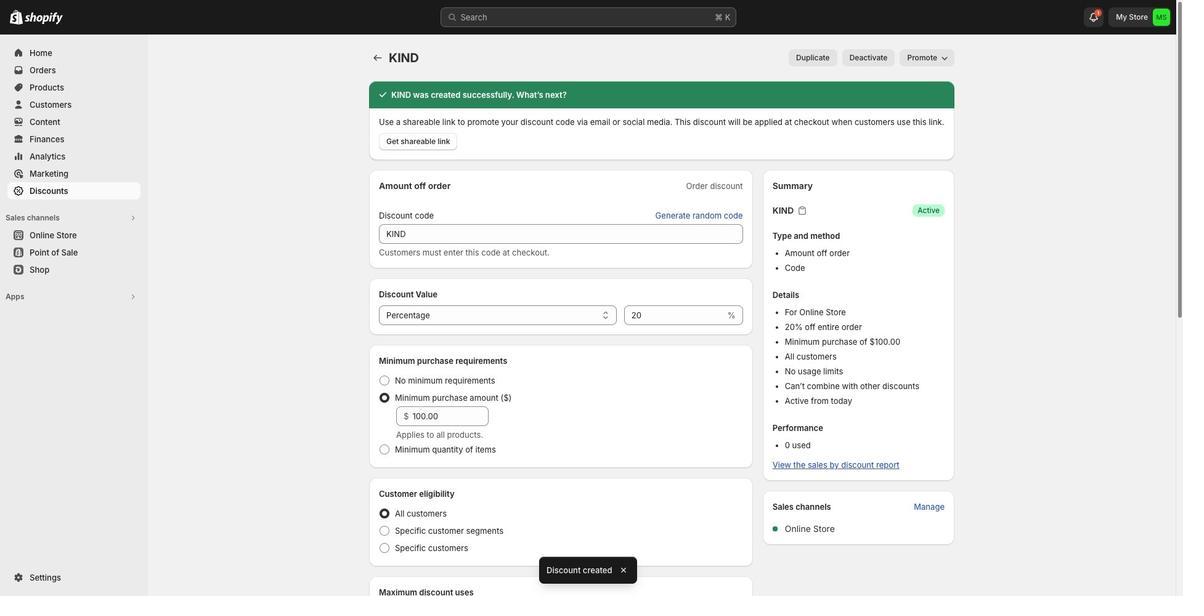 Task type: describe. For each thing, give the bounding box(es) containing it.
0.00 text field
[[413, 407, 489, 427]]

1 horizontal spatial shopify image
[[25, 12, 63, 25]]



Task type: vqa. For each thing, say whether or not it's contained in the screenshot.
Community
no



Task type: locate. For each thing, give the bounding box(es) containing it.
shopify image
[[10, 10, 23, 25], [25, 12, 63, 25]]

0 horizontal spatial shopify image
[[10, 10, 23, 25]]

my store image
[[1153, 9, 1171, 26]]

None text field
[[379, 224, 743, 244], [624, 306, 725, 325], [379, 224, 743, 244], [624, 306, 725, 325]]



